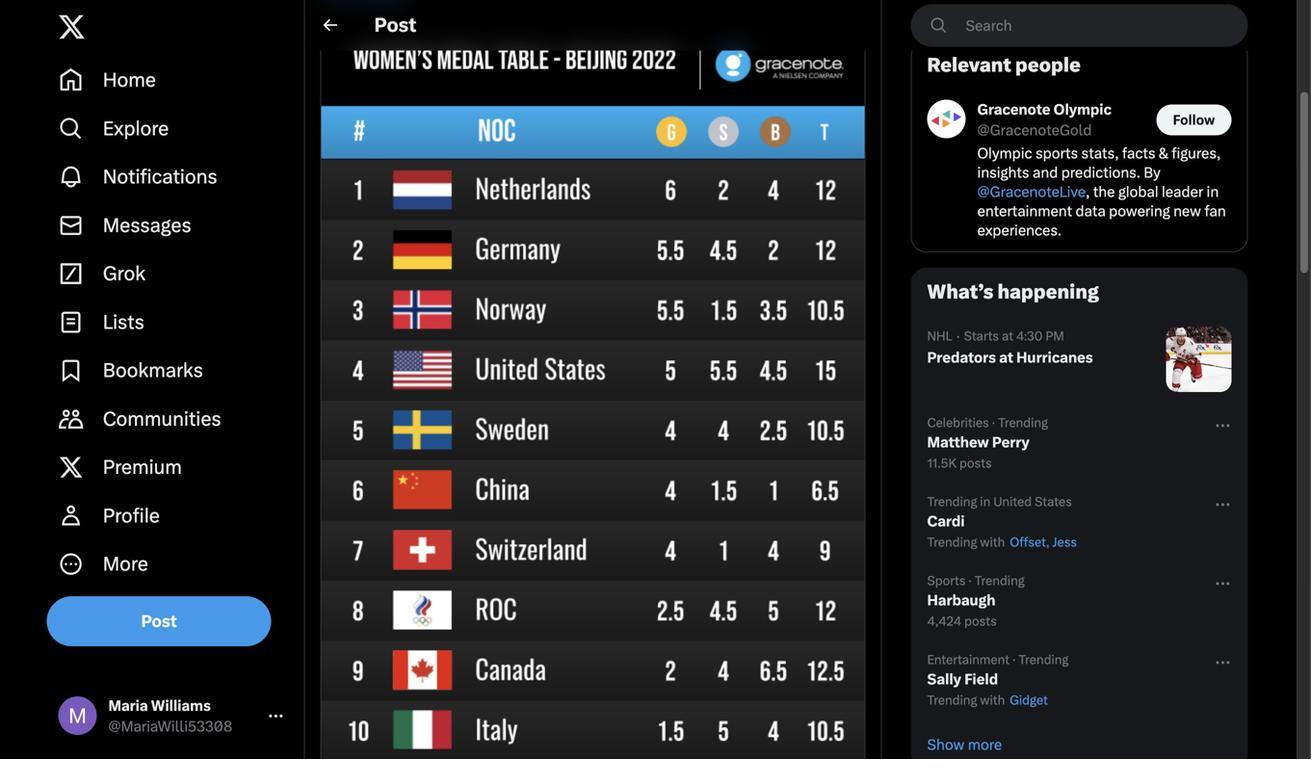 Task type: locate. For each thing, give the bounding box(es) containing it.
show more
[[928, 736, 1002, 754]]

offset link
[[1008, 535, 1046, 550]]

matthew
[[928, 434, 989, 451]]

· up gidget link
[[1013, 652, 1016, 667]]

Search query text field
[[955, 5, 1247, 46]]

1 vertical spatial with
[[980, 693, 1005, 708]]

olympic
[[1054, 101, 1112, 118], [978, 145, 1033, 162]]

posts down matthew
[[960, 456, 992, 471]]

olympic up the 'stats,'
[[1054, 101, 1112, 118]]

1 vertical spatial posts
[[965, 614, 997, 629]]

figures,
[[1172, 145, 1221, 162]]

notifications
[[103, 165, 217, 189]]

gracenote olympic link
[[978, 100, 1112, 121]]

· inside celebrities · trending matthew perry 11.5k posts
[[992, 415, 996, 430]]

&
[[1159, 145, 1169, 162]]

field
[[965, 671, 998, 688]]

· inside entertainment · trending sally field trending with gidget
[[1013, 652, 1016, 667]]

bookmarks
[[103, 359, 203, 382]]

· right nhl on the right of the page
[[957, 328, 960, 345]]

insights
[[978, 164, 1030, 181]]

1 horizontal spatial ,
[[1086, 183, 1090, 200]]

relevant
[[928, 53, 1012, 77]]

in left united
[[980, 494, 991, 509]]

0 horizontal spatial in
[[980, 494, 991, 509]]

profile
[[103, 504, 160, 527]]

trending up perry
[[998, 415, 1048, 430]]

1 vertical spatial olympic
[[978, 145, 1033, 162]]

trending in united states cardi trending with offset , jess
[[928, 494, 1077, 550]]

, left the
[[1086, 183, 1090, 200]]

williams
[[151, 697, 211, 715]]

predictions.
[[1062, 164, 1141, 181]]

with left the "offset" "link"
[[980, 535, 1005, 550]]

0 vertical spatial in
[[1207, 183, 1219, 200]]

by
[[1144, 164, 1161, 181]]

trending down the sally
[[928, 693, 978, 708]]

with down the field
[[980, 693, 1005, 708]]

post
[[374, 13, 416, 37], [141, 612, 177, 631]]

entertainment
[[978, 202, 1073, 220]]

notifications link
[[47, 153, 296, 201]]

states
[[1035, 494, 1072, 509]]

celebrities
[[928, 415, 989, 430]]

· for perry
[[992, 415, 996, 430]]

0 horizontal spatial olympic
[[978, 145, 1033, 162]]

0 horizontal spatial ,
[[1046, 535, 1050, 550]]

0 vertical spatial olympic
[[1054, 101, 1112, 118]]

grok
[[103, 262, 146, 285]]

olympic inside gracenote olympic @gracenotegold
[[1054, 101, 1112, 118]]

premium link
[[47, 443, 296, 492]]

· for 4,424
[[969, 573, 972, 588]]

1 vertical spatial in
[[980, 494, 991, 509]]

and
[[1033, 164, 1058, 181]]

profile link
[[47, 492, 296, 540]]

jess
[[1053, 535, 1077, 550]]

what's happening
[[928, 280, 1099, 304]]

· up perry
[[992, 415, 996, 430]]

trending inside celebrities · trending matthew perry 11.5k posts
[[998, 415, 1048, 430]]

0 vertical spatial posts
[[960, 456, 992, 471]]

trending up the harbaugh
[[975, 573, 1025, 588]]

@gracenotegold link
[[978, 121, 1092, 140]]

4:30
[[1017, 329, 1043, 344]]

facts
[[1123, 145, 1156, 162]]

, inside the , the global leader in entertainment data powering new fan experiences.
[[1086, 183, 1090, 200]]

· inside the sports · trending harbaugh 4,424 posts
[[969, 573, 972, 588]]

at right predators
[[1000, 349, 1014, 366]]

the
[[1094, 183, 1115, 200]]

home link
[[47, 56, 296, 104]]

with inside entertainment · trending sally field trending with gidget
[[980, 693, 1005, 708]]

posts down the harbaugh
[[965, 614, 997, 629]]

experiences.
[[978, 222, 1062, 239]]

celebrities · trending matthew perry 11.5k posts
[[928, 415, 1048, 471]]

@mariawilli53308
[[108, 718, 232, 735]]

with
[[980, 535, 1005, 550], [980, 693, 1005, 708]]

, left jess link
[[1046, 535, 1050, 550]]

1 vertical spatial ,
[[1046, 535, 1050, 550]]

new
[[1174, 202, 1202, 220]]

0 vertical spatial with
[[980, 535, 1005, 550]]

home
[[103, 69, 156, 92]]

· up the harbaugh
[[969, 573, 972, 588]]

predators
[[928, 349, 996, 366]]

in up fan
[[1207, 183, 1219, 200]]

cardi
[[928, 513, 965, 530]]

1 vertical spatial at
[[1000, 349, 1014, 366]]

posts
[[960, 456, 992, 471], [965, 614, 997, 629]]

1 vertical spatial post
[[141, 612, 177, 631]]

sports
[[928, 573, 966, 588]]

,
[[1086, 183, 1090, 200], [1046, 535, 1050, 550]]

Search search field
[[911, 4, 1248, 47]]

follow button
[[1157, 104, 1232, 135]]

, inside trending in united states cardi trending with offset , jess
[[1046, 535, 1050, 550]]

at
[[1002, 329, 1014, 344], [1000, 349, 1014, 366]]

· inside "nhl · starts at 4:30 pm predators at hurricanes"
[[957, 328, 960, 345]]

in
[[1207, 183, 1219, 200], [980, 494, 991, 509]]

powering
[[1109, 202, 1171, 220]]

olympic up 'insights'
[[978, 145, 1033, 162]]

trending
[[998, 415, 1048, 430], [928, 494, 978, 509], [928, 535, 978, 550], [975, 573, 1025, 588], [1019, 652, 1069, 667], [928, 693, 978, 708]]

starts
[[964, 329, 999, 344]]

communities link
[[47, 395, 296, 443]]

1 with from the top
[[980, 535, 1005, 550]]

gracenote
[[978, 101, 1051, 118]]

messages link
[[47, 201, 296, 250]]

at left "4:30"
[[1002, 329, 1014, 344]]

1 horizontal spatial in
[[1207, 183, 1219, 200]]

post link
[[47, 596, 271, 646]]

entertainment · trending sally field trending with gidget
[[928, 652, 1069, 708]]

data
[[1076, 202, 1106, 220]]

premium
[[103, 456, 182, 479]]

nhl · starts at 4:30 pm predators at hurricanes
[[928, 328, 1093, 366]]

entertainment
[[928, 652, 1010, 667]]

·
[[957, 328, 960, 345], [992, 415, 996, 430], [969, 573, 972, 588], [1013, 652, 1016, 667]]

perry
[[992, 434, 1030, 451]]

with inside trending in united states cardi trending with offset , jess
[[980, 535, 1005, 550]]

explore
[[103, 117, 169, 140]]

with for cardi
[[980, 535, 1005, 550]]

2 with from the top
[[980, 693, 1005, 708]]

trending inside the sports · trending harbaugh 4,424 posts
[[975, 573, 1025, 588]]

1 horizontal spatial post
[[374, 13, 416, 37]]

0 vertical spatial ,
[[1086, 183, 1090, 200]]

1 horizontal spatial olympic
[[1054, 101, 1112, 118]]

people
[[1016, 53, 1081, 77]]

4,424
[[928, 614, 962, 629]]



Task type: describe. For each thing, give the bounding box(es) containing it.
explore link
[[47, 104, 296, 153]]

@gracenotelive
[[978, 183, 1086, 200]]

more button
[[47, 540, 296, 589]]

messages
[[103, 214, 191, 237]]

maria
[[108, 697, 148, 715]]

in inside trending in united states cardi trending with offset , jess
[[980, 494, 991, 509]]

nhl
[[928, 329, 953, 344]]

bookmarks link
[[47, 346, 296, 395]]

global
[[1119, 183, 1159, 200]]

with for sally field
[[980, 693, 1005, 708]]

what's
[[928, 280, 994, 304]]

happening
[[998, 280, 1099, 304]]

trending up cardi
[[928, 494, 978, 509]]

gidget
[[1010, 693, 1048, 708]]

follow
[[1173, 112, 1216, 128]]

11.5k
[[928, 456, 957, 471]]

maria williams @mariawilli53308
[[108, 697, 232, 735]]

posts inside the sports · trending harbaugh 4,424 posts
[[965, 614, 997, 629]]

0 vertical spatial post
[[374, 13, 416, 37]]

relevant people section
[[912, 42, 1247, 252]]

harbaugh
[[928, 592, 996, 609]]

gidget link
[[1008, 693, 1048, 708]]

· for field
[[1013, 652, 1016, 667]]

united
[[994, 494, 1032, 509]]

fan
[[1205, 202, 1226, 220]]

show
[[928, 736, 965, 754]]

0 horizontal spatial post
[[141, 612, 177, 631]]

sally
[[928, 671, 962, 688]]

pm
[[1046, 329, 1065, 344]]

relevant people
[[928, 53, 1081, 77]]

more
[[968, 736, 1002, 754]]

trending down cardi
[[928, 535, 978, 550]]

show more link
[[912, 720, 1247, 759]]

lists
[[103, 311, 144, 334]]

offset
[[1010, 535, 1046, 550]]

@gracenotelive link
[[978, 183, 1086, 200]]

communities
[[103, 408, 221, 431]]

jess link
[[1053, 535, 1077, 550]]

gracenote olympic @gracenotegold
[[978, 101, 1112, 139]]

0 vertical spatial at
[[1002, 329, 1014, 344]]

trending up 'gidget'
[[1019, 652, 1069, 667]]

primary navigation
[[47, 56, 296, 589]]

stats,
[[1082, 145, 1119, 162]]

in inside the , the global leader in entertainment data powering new fan experiences.
[[1207, 183, 1219, 200]]

lists link
[[47, 298, 296, 346]]

olympic inside olympic sports stats, facts & figures, insights and predictions. by @gracenotelive
[[978, 145, 1033, 162]]

@gracenotegold
[[978, 121, 1092, 139]]

· for 4:30
[[957, 328, 960, 345]]

, the global leader in entertainment data powering new fan experiences.
[[978, 183, 1226, 239]]

sports
[[1036, 145, 1079, 162]]

sports · trending harbaugh 4,424 posts
[[928, 573, 1025, 629]]

hurricanes
[[1017, 349, 1093, 366]]

posts inside celebrities · trending matthew perry 11.5k posts
[[960, 456, 992, 471]]

grok link
[[47, 250, 296, 298]]

more
[[103, 553, 148, 576]]

leader
[[1162, 183, 1204, 200]]

olympic sports stats, facts & figures, insights and predictions. by @gracenotelive
[[978, 145, 1221, 200]]



Task type: vqa. For each thing, say whether or not it's contained in the screenshot.
1/ It's been a year to date since my health started degrading. My resting heart rate was climbing, one or two points every night. My daily runs were getting harder and harder. Within a month, I couldn't walk without palpitation.
no



